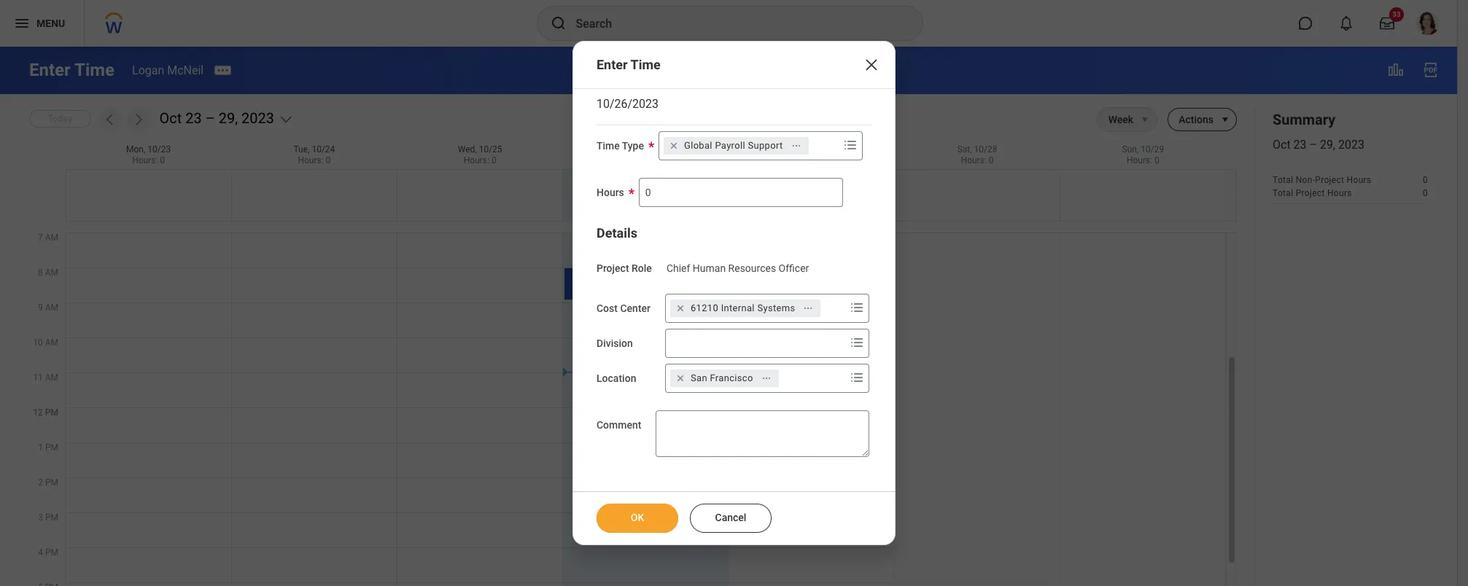 Task type: describe. For each thing, give the bounding box(es) containing it.
location
[[597, 373, 636, 384]]

chevron left image
[[103, 112, 117, 127]]

4 hours: 0 from the left
[[630, 155, 662, 166]]

prompts image for cost center
[[848, 299, 866, 317]]

1 hours: from the left
[[132, 155, 158, 166]]

8
[[38, 268, 43, 278]]

san
[[691, 373, 708, 384]]

internal
[[721, 303, 755, 314]]

ok button
[[597, 504, 678, 533]]

9 am
[[38, 303, 58, 313]]

1 hours: 0 from the left
[[132, 155, 165, 166]]

cancel
[[715, 512, 747, 524]]

chief human resources officer
[[667, 263, 809, 274]]

view related information image
[[1387, 61, 1405, 79]]

project inside details group
[[597, 263, 629, 274]]

10/27
[[807, 144, 830, 155]]

san francisco
[[691, 373, 753, 384]]

logan mcneil link
[[132, 63, 204, 77]]

role
[[632, 263, 652, 274]]

sat, 10/28
[[958, 144, 998, 155]]

tue,
[[294, 144, 310, 155]]

logan
[[132, 63, 164, 77]]

10/28
[[974, 144, 998, 155]]

logan mcneil
[[132, 63, 204, 77]]

wed,
[[458, 144, 477, 155]]

actions
[[1179, 114, 1214, 125]]

cost
[[597, 303, 618, 314]]

comment
[[597, 419, 642, 431]]

human
[[693, 263, 726, 274]]

support
[[748, 140, 783, 151]]

0 vertical spatial oct 23 – 29, 2023
[[159, 110, 274, 127]]

1 horizontal spatial oct 23 – 29, 2023
[[1273, 138, 1365, 152]]

12 pm
[[33, 408, 58, 418]]

3 hours: from the left
[[464, 155, 489, 166]]

enter time up 10/26/2023
[[597, 57, 661, 72]]

61210 internal systems, press delete to clear value. option
[[670, 300, 821, 317]]

francisco
[[710, 373, 753, 384]]

0 vertical spatial oct
[[159, 110, 182, 127]]

am for 10 am
[[45, 338, 58, 348]]

tue, 10/24
[[294, 144, 335, 155]]

mcneil
[[167, 63, 204, 77]]

total non-project hours
[[1273, 175, 1372, 186]]

sat,
[[958, 144, 972, 155]]

10/23
[[148, 144, 171, 155]]

officer
[[779, 263, 809, 274]]

total for total project hours
[[1273, 189, 1294, 199]]

related actions image for cost center
[[803, 303, 814, 313]]

am for 8 am
[[45, 268, 58, 278]]

systems
[[757, 303, 795, 314]]

pm for 12 pm
[[45, 408, 58, 418]]

search image
[[550, 15, 567, 32]]

1
[[38, 443, 43, 453]]

8 am
[[38, 268, 58, 278]]

pm for 1 pm
[[45, 443, 58, 453]]

enter left project role
[[574, 271, 597, 282]]

time up 10/26/2023
[[631, 57, 661, 72]]

pm for 3 pm
[[45, 513, 58, 523]]

sun, 10/29
[[1122, 144, 1164, 155]]

details group
[[597, 225, 872, 457]]

11
[[33, 373, 43, 383]]

0 vertical spatial 29,
[[219, 110, 238, 127]]

view printable version (pdf) image
[[1423, 61, 1440, 79]]

san francisco, press delete to clear value. option
[[670, 370, 779, 387]]

0 vertical spatial project
[[1315, 175, 1345, 186]]

fri, 10/27
[[793, 144, 830, 155]]

7 hours: from the left
[[1127, 155, 1153, 166]]

10/25
[[479, 144, 502, 155]]

5 hours: from the left
[[795, 155, 821, 166]]

2 hours: from the left
[[298, 155, 324, 166]]

global payroll support element
[[684, 139, 783, 153]]

10
[[33, 338, 43, 348]]

Comment text field
[[656, 411, 870, 457]]

division
[[597, 338, 633, 349]]

6 hours: 0 from the left
[[961, 155, 994, 166]]

1 vertical spatial 29,
[[1320, 138, 1336, 152]]

1 vertical spatial 2023
[[1339, 138, 1365, 152]]

2 pm
[[38, 478, 58, 488]]

7 am
[[38, 233, 58, 243]]

enter up today
[[29, 60, 71, 80]]

prompts image for time type
[[842, 137, 859, 154]]

prompts image for division
[[848, 334, 866, 352]]

x small image
[[673, 301, 688, 316]]

hours up total project hours
[[1347, 175, 1372, 186]]

enter time up today
[[29, 60, 115, 80]]

10/26/2023
[[597, 97, 659, 111]]

time left type
[[597, 140, 620, 152]]

time type
[[597, 140, 644, 152]]

center
[[620, 303, 651, 314]]

details button
[[597, 226, 638, 241]]

actions button
[[1168, 108, 1214, 131]]



Task type: locate. For each thing, give the bounding box(es) containing it.
4
[[38, 548, 43, 558]]

chevron down image
[[279, 112, 293, 127]]

0 vertical spatial –
[[205, 110, 215, 127]]

pm right 3
[[45, 513, 58, 523]]

0 vertical spatial related actions image
[[791, 141, 801, 151]]

10/29
[[1141, 144, 1164, 155]]

61210
[[691, 303, 719, 314]]

1 vertical spatial x small image
[[673, 371, 688, 386]]

0 vertical spatial prompts image
[[848, 299, 866, 317]]

3 pm
[[38, 513, 58, 523]]

prompts image
[[848, 299, 866, 317], [848, 369, 866, 387]]

4 am from the top
[[45, 338, 58, 348]]

resources
[[728, 263, 776, 274]]

am for 7 am
[[45, 233, 58, 243]]

1 total from the top
[[1273, 175, 1294, 186]]

29, down summary
[[1320, 138, 1336, 152]]

1 horizontal spatial related actions image
[[803, 303, 814, 313]]

0 horizontal spatial 23
[[185, 110, 202, 127]]

Hours text field
[[639, 178, 843, 207]]

1 vertical spatial –
[[1310, 138, 1317, 152]]

today
[[47, 113, 73, 124]]

am right 10
[[45, 338, 58, 348]]

hours: 0 down sun, 10/29
[[1127, 155, 1160, 166]]

enter time up the cost
[[574, 271, 620, 282]]

61210 internal systems
[[691, 303, 795, 314]]

3
[[38, 513, 43, 523]]

prompts image for location
[[848, 369, 866, 387]]

hours: 0 down fri, 10/27
[[795, 155, 828, 166]]

3 am from the top
[[45, 303, 58, 313]]

1 am from the top
[[45, 233, 58, 243]]

hours: 0 down mon, 10/23 on the top left of page
[[132, 155, 165, 166]]

global payroll support
[[684, 140, 783, 151]]

2023 up total non-project hours
[[1339, 138, 1365, 152]]

pm right 4
[[45, 548, 58, 558]]

pm
[[45, 408, 58, 418], [45, 443, 58, 453], [45, 478, 58, 488], [45, 513, 58, 523], [45, 548, 58, 558]]

hours: 0 down 'sat, 10/28' on the top
[[961, 155, 994, 166]]

oct down summary
[[1273, 138, 1291, 152]]

10/26
[[644, 144, 667, 155]]

cancel button
[[690, 504, 772, 533]]

2 prompts image from the top
[[848, 369, 866, 387]]

oct
[[159, 110, 182, 127], [1273, 138, 1291, 152]]

related actions image
[[791, 141, 801, 151], [803, 303, 814, 313]]

3 pm from the top
[[45, 478, 58, 488]]

1 vertical spatial prompts image
[[848, 334, 866, 352]]

1 pm
[[38, 443, 58, 453]]

chevron right image
[[131, 112, 146, 127]]

am right 8
[[45, 268, 58, 278]]

1 horizontal spatial 29,
[[1320, 138, 1336, 152]]

hours down total non-project hours
[[1328, 189, 1352, 199]]

hours: down sun, 10/29
[[1127, 155, 1153, 166]]

related actions image left '10/27'
[[791, 141, 801, 151]]

total project hours
[[1273, 189, 1352, 199]]

1 vertical spatial oct 23 – 29, 2023
[[1273, 138, 1365, 152]]

2 pm from the top
[[45, 443, 58, 453]]

1 vertical spatial 23
[[1294, 138, 1307, 152]]

0 horizontal spatial 2023
[[242, 110, 274, 127]]

time up the cost
[[599, 271, 620, 282]]

2 vertical spatial project
[[597, 263, 629, 274]]

oct right chevron right icon
[[159, 110, 182, 127]]

project up total project hours
[[1315, 175, 1345, 186]]

am
[[45, 233, 58, 243], [45, 268, 58, 278], [45, 303, 58, 313], [45, 338, 58, 348], [45, 373, 58, 383]]

hours: 0
[[132, 155, 165, 166], [298, 155, 331, 166], [464, 155, 497, 166], [630, 155, 662, 166], [795, 155, 828, 166], [961, 155, 994, 166], [1127, 155, 1160, 166]]

7
[[38, 233, 43, 243]]

mon, 10/23
[[126, 144, 171, 155]]

mon,
[[126, 144, 145, 155]]

enter
[[597, 57, 628, 72], [29, 60, 71, 80], [574, 271, 597, 282]]

1 vertical spatial oct
[[1273, 138, 1291, 152]]

2 am from the top
[[45, 268, 58, 278]]

fri,
[[793, 144, 805, 155]]

type
[[622, 140, 644, 152]]

details
[[597, 226, 638, 241]]

payroll
[[715, 140, 745, 151]]

hours: 0 down thu, 10/26
[[630, 155, 662, 166]]

Division field
[[666, 330, 845, 357]]

0 horizontal spatial –
[[205, 110, 215, 127]]

hours: 0 down tue, 10/24
[[298, 155, 331, 166]]

project
[[1315, 175, 1345, 186], [1296, 189, 1325, 199], [597, 263, 629, 274]]

pm right 2
[[45, 478, 58, 488]]

11 am
[[33, 373, 58, 383]]

4 pm
[[38, 548, 58, 558]]

san francisco element
[[691, 372, 753, 385]]

x small image for time type
[[667, 139, 681, 153]]

hours up details
[[597, 187, 624, 199]]

wed, 10/25
[[458, 144, 502, 155]]

profile logan mcneil element
[[1408, 7, 1449, 39]]

29,
[[219, 110, 238, 127], [1320, 138, 1336, 152]]

global
[[684, 140, 713, 151]]

total for total non-project hours
[[1273, 175, 1294, 186]]

1 horizontal spatial oct
[[1273, 138, 1291, 152]]

29, left chevron down image
[[219, 110, 238, 127]]

cost center
[[597, 303, 651, 314]]

0 vertical spatial x small image
[[667, 139, 681, 153]]

pm for 4 pm
[[45, 548, 58, 558]]

x small image left global on the left of the page
[[667, 139, 681, 153]]

0 vertical spatial total
[[1273, 175, 1294, 186]]

23 down mcneil
[[185, 110, 202, 127]]

oct 23 – 29, 2023 down summary
[[1273, 138, 1365, 152]]

enter time main content
[[0, 47, 1458, 587]]

1 pm from the top
[[45, 408, 58, 418]]

summary
[[1273, 111, 1336, 128]]

hours:
[[132, 155, 158, 166], [298, 155, 324, 166], [464, 155, 489, 166], [630, 155, 655, 166], [795, 155, 821, 166], [961, 155, 987, 166], [1127, 155, 1153, 166]]

2023
[[242, 110, 274, 127], [1339, 138, 1365, 152]]

5 am from the top
[[45, 373, 58, 383]]

3 hours: 0 from the left
[[464, 155, 497, 166]]

enter time
[[597, 57, 661, 72], [29, 60, 115, 80], [574, 271, 620, 282]]

global payroll support, press delete to clear value. option
[[664, 137, 809, 155]]

related actions image
[[761, 373, 772, 383]]

x small image
[[667, 139, 681, 153], [673, 371, 688, 386]]

pm right 12
[[45, 408, 58, 418]]

hours: 0 down wed, 10/25
[[464, 155, 497, 166]]

x small image inside san francisco, press delete to clear value. option
[[673, 371, 688, 386]]

2 hours: 0 from the left
[[298, 155, 331, 166]]

am right the 7
[[45, 233, 58, 243]]

pm for 2 pm
[[45, 478, 58, 488]]

2023 left chevron down image
[[242, 110, 274, 127]]

thu, 10/26
[[625, 144, 667, 155]]

1 horizontal spatial 23
[[1294, 138, 1307, 152]]

2 total from the top
[[1273, 189, 1294, 199]]

1 vertical spatial prompts image
[[848, 369, 866, 387]]

total left non-
[[1273, 175, 1294, 186]]

0 horizontal spatial 29,
[[219, 110, 238, 127]]

10 am
[[33, 338, 58, 348]]

1 vertical spatial project
[[1296, 189, 1325, 199]]

prompts image
[[842, 137, 859, 154], [848, 334, 866, 352]]

12
[[33, 408, 43, 418]]

0 vertical spatial prompts image
[[842, 137, 859, 154]]

am right 11
[[45, 373, 58, 383]]

0 vertical spatial 2023
[[242, 110, 274, 127]]

23
[[185, 110, 202, 127], [1294, 138, 1307, 152]]

1 prompts image from the top
[[848, 299, 866, 317]]

5 pm from the top
[[45, 548, 58, 558]]

week
[[1109, 114, 1134, 125]]

am for 11 am
[[45, 373, 58, 383]]

inbox large image
[[1380, 16, 1395, 31]]

61210 internal systems element
[[691, 302, 795, 315]]

1 vertical spatial related actions image
[[803, 303, 814, 313]]

0 vertical spatial 23
[[185, 110, 202, 127]]

related actions image right systems
[[803, 303, 814, 313]]

0 horizontal spatial related actions image
[[791, 141, 801, 151]]

enter up 10/26/2023
[[597, 57, 628, 72]]

time up the chevron left icon
[[74, 60, 115, 80]]

am right 9 on the left bottom
[[45, 303, 58, 313]]

time
[[631, 57, 661, 72], [74, 60, 115, 80], [597, 140, 620, 152], [599, 271, 620, 282]]

–
[[205, 110, 215, 127], [1310, 138, 1317, 152]]

related actions image for time type
[[791, 141, 801, 151]]

oct 23 – 29, 2023
[[159, 110, 274, 127], [1273, 138, 1365, 152]]

23 down summary
[[1294, 138, 1307, 152]]

total
[[1273, 175, 1294, 186], [1273, 189, 1294, 199]]

project left "role"
[[597, 263, 629, 274]]

hours: down thu, 10/26
[[630, 155, 655, 166]]

x small image for location
[[673, 371, 688, 386]]

7 hours: 0 from the left
[[1127, 155, 1160, 166]]

hours: down wed, 10/25
[[464, 155, 489, 166]]

5 hours: 0 from the left
[[795, 155, 828, 166]]

project down non-
[[1296, 189, 1325, 199]]

hours: down fri, 10/27
[[795, 155, 821, 166]]

week button
[[1098, 108, 1134, 131]]

ok
[[631, 512, 644, 524]]

oct 23 – 29, 2023 down mcneil
[[159, 110, 274, 127]]

0 horizontal spatial oct 23 – 29, 2023
[[159, 110, 274, 127]]

hours: down mon, 10/23 on the top left of page
[[132, 155, 158, 166]]

2
[[38, 478, 43, 488]]

thu,
[[625, 144, 642, 155]]

4 pm from the top
[[45, 513, 58, 523]]

10/24
[[312, 144, 335, 155]]

total down total non-project hours
[[1273, 189, 1294, 199]]

non-
[[1296, 175, 1315, 186]]

9
[[38, 303, 43, 313]]

1 horizontal spatial –
[[1310, 138, 1317, 152]]

dialog
[[573, 41, 896, 546]]

pm right 1
[[45, 443, 58, 453]]

today button
[[29, 110, 91, 128]]

dialog containing enter time
[[573, 41, 896, 546]]

hours
[[1347, 175, 1372, 186], [597, 187, 624, 199], [1328, 189, 1352, 199]]

project role
[[597, 263, 652, 274]]

1 vertical spatial total
[[1273, 189, 1294, 199]]

notifications large image
[[1339, 16, 1354, 31]]

am for 9 am
[[45, 303, 58, 313]]

0 horizontal spatial oct
[[159, 110, 182, 127]]

sun,
[[1122, 144, 1139, 155]]

0
[[160, 155, 165, 166], [326, 155, 331, 166], [492, 155, 497, 166], [657, 155, 662, 166], [823, 155, 828, 166], [989, 155, 994, 166], [1155, 155, 1160, 166], [1423, 175, 1428, 186], [1423, 189, 1428, 199]]

hours: down 'sat, 10/28' on the top
[[961, 155, 987, 166]]

x small image inside global payroll support, press delete to clear value. option
[[667, 139, 681, 153]]

enter time link
[[563, 268, 728, 302]]

x image
[[863, 56, 880, 74]]

chief
[[667, 263, 690, 274]]

related actions image inside 61210 internal systems, press delete to clear value. option
[[803, 303, 814, 313]]

6 hours: from the left
[[961, 155, 987, 166]]

4 hours: from the left
[[630, 155, 655, 166]]

x small image left san
[[673, 371, 688, 386]]

hours inside dialog
[[597, 187, 624, 199]]

hours: down tue, 10/24
[[298, 155, 324, 166]]

1 horizontal spatial 2023
[[1339, 138, 1365, 152]]



Task type: vqa. For each thing, say whether or not it's contained in the screenshot.
the Operational Decisions, press delete to clear value, ctrl + enter opens in new window. "option"
no



